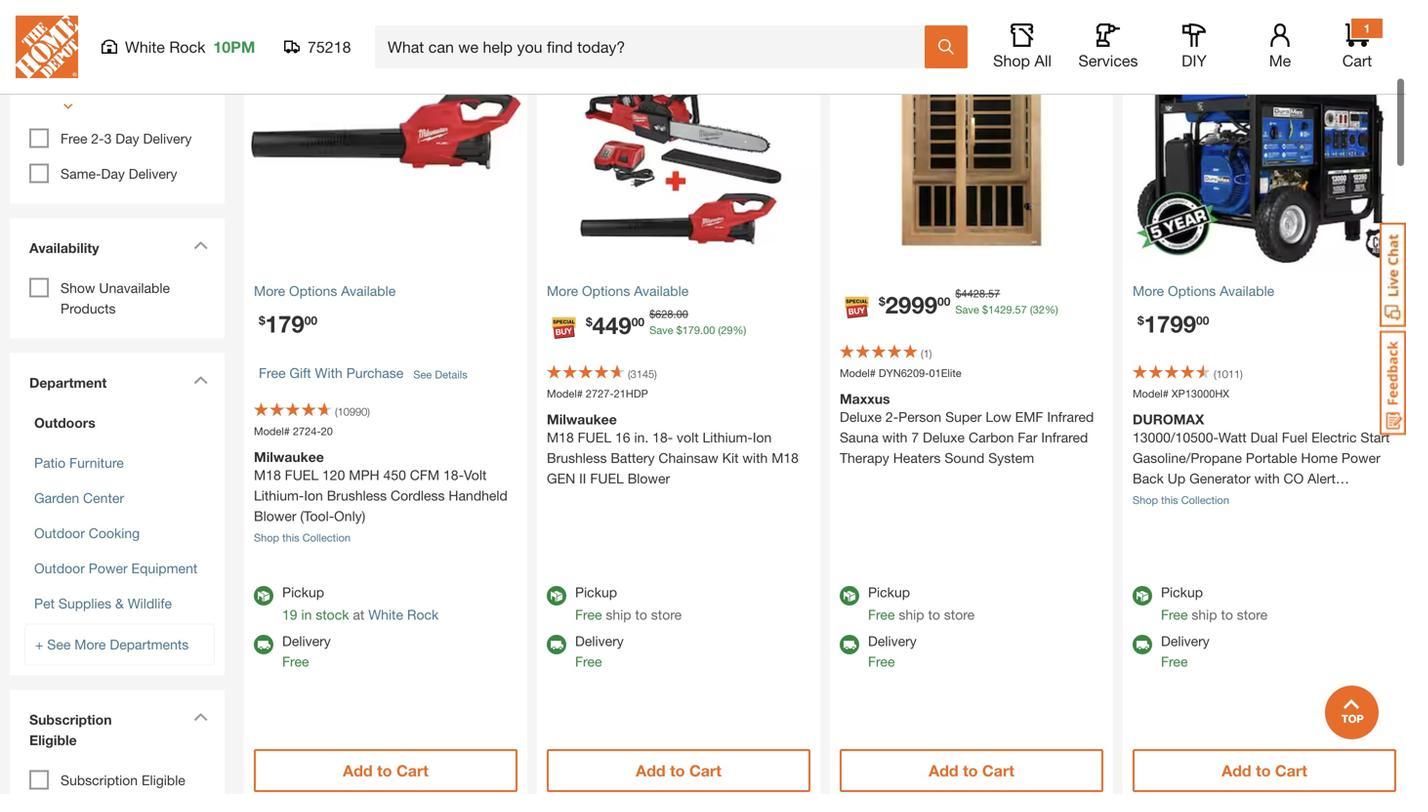 Task type: locate. For each thing, give the bounding box(es) containing it.
( for ( 10990 )
[[335, 405, 338, 418]]

store
[[651, 607, 682, 623], [944, 607, 975, 623], [1237, 607, 1268, 623]]

this down up
[[1161, 494, 1178, 506]]

brushless up ii
[[547, 450, 607, 466]]

( 3145 )
[[628, 368, 657, 380]]

00 for 179
[[304, 313, 317, 327]]

cordless
[[391, 487, 445, 503]]

1799
[[1144, 310, 1196, 337]]

delivery for 3rd add to cart "button" from right available for pickup image
[[575, 633, 624, 649]]

2 add to cart from the left
[[636, 761, 722, 780]]

0 horizontal spatial available for pickup image
[[254, 586, 273, 606]]

( inside $ 628 . 00 save $ 179 . 00 ( 29 %)
[[718, 324, 721, 336]]

shop this collection link down (tool- at the left bottom
[[254, 531, 351, 544]]

3 delivery free from the left
[[868, 633, 917, 670]]

)
[[930, 347, 932, 360], [654, 368, 657, 380], [1240, 368, 1243, 380], [367, 405, 370, 418]]

75218 button
[[284, 37, 352, 57]]

free gift with purchase button
[[259, 354, 404, 393]]

more for model# xp13000hx
[[1133, 283, 1164, 299]]

eligible
[[29, 732, 77, 748], [142, 772, 185, 788]]

caret icon image
[[193, 241, 208, 250], [193, 376, 208, 384], [193, 713, 208, 721]]

white left today
[[125, 38, 165, 56]]

caret icon image for availability
[[193, 241, 208, 250]]

0 horizontal spatial brushless
[[327, 487, 387, 503]]

0 vertical spatial rock
[[169, 38, 205, 56]]

milwaukee inside milwaukee m18 fuel 120 mph 450 cfm 18-volt lithium-ion brushless cordless handheld blower (tool-only) shop this collection
[[254, 449, 324, 465]]

with inside "milwaukee m18 fuel 16 in. 18- volt lithium-ion brushless battery chainsaw kit with m18 gen ii fuel blower"
[[743, 450, 768, 466]]

18- right "cfm"
[[443, 467, 464, 483]]

1 horizontal spatial eligible
[[142, 772, 185, 788]]

caret icon image inside department link
[[193, 376, 208, 384]]

3 pickup from the left
[[868, 584, 910, 600]]

white down in
[[59, 82, 86, 95]]

equipment
[[131, 560, 198, 576]]

1 vertical spatial at
[[353, 607, 365, 623]]

4 add from the left
[[1222, 761, 1252, 780]]

model# for model# 2727-21hdp
[[547, 387, 583, 400]]

0 horizontal spatial more options available
[[254, 283, 396, 299]]

0 vertical spatial power
[[1342, 450, 1381, 466]]

1 horizontal spatial available for pickup image
[[547, 586, 566, 606]]

) for ( 10990 )
[[367, 405, 370, 418]]

00 inside $ 2999 00
[[938, 294, 951, 308]]

1 pickup free ship to store from the left
[[575, 584, 682, 623]]

) down 628
[[654, 368, 657, 380]]

brushless up only)
[[327, 487, 387, 503]]

2 outdoor from the top
[[34, 560, 85, 576]]

0 horizontal spatial white
[[59, 82, 86, 95]]

1 vertical spatial ion
[[304, 487, 323, 503]]

brushless inside milwaukee m18 fuel 120 mph 450 cfm 18-volt lithium-ion brushless cordless handheld blower (tool-only) shop this collection
[[327, 487, 387, 503]]

1 horizontal spatial ship
[[899, 607, 924, 623]]

ship for available for pickup image associated with first add to cart "button" from the right
[[1192, 607, 1217, 623]]

4 add to cart from the left
[[1222, 761, 1308, 780]]

2 horizontal spatial white
[[368, 607, 403, 623]]

more options available for gift
[[254, 283, 396, 299]]

more options available up $ 179 00
[[254, 283, 396, 299]]

more options available up $ 1799 00
[[1133, 283, 1275, 299]]

0 vertical spatial m18
[[547, 429, 574, 445]]

& left the 'wildlife'
[[115, 595, 124, 611]]

1 horizontal spatial white
[[125, 38, 165, 56]]

shop this collection
[[1133, 494, 1230, 506]]

available up free gift with purchase see details
[[341, 283, 396, 299]]

0 vertical spatial &
[[117, 82, 124, 95]]

ii
[[579, 470, 586, 486]]

milwaukee down model# 2724-20
[[254, 449, 324, 465]]

2 vertical spatial shop
[[254, 531, 279, 544]]

0 horizontal spatial available shipping image
[[254, 635, 273, 654]]

2 horizontal spatial available shipping image
[[1133, 635, 1152, 654]]

$ inside the $ 449 00
[[586, 315, 593, 329]]

ship for 3rd add to cart "button" from right available for pickup image
[[606, 607, 631, 623]]

ion up (tool- at the left bottom
[[304, 487, 323, 503]]

1 vertical spatial 1
[[924, 347, 930, 360]]

rock
[[169, 38, 205, 56], [89, 82, 114, 95], [407, 607, 439, 623]]

3 available for pickup image from the left
[[1133, 586, 1152, 606]]

1 horizontal spatial see
[[413, 368, 432, 381]]

1 horizontal spatial lithium-
[[703, 429, 753, 445]]

3 add to cart from the left
[[929, 761, 1015, 780]]

white rock link
[[368, 607, 439, 623]]

see right +
[[47, 636, 71, 652]]

0 vertical spatial lithium-
[[703, 429, 753, 445]]

$ 628 . 00 save $ 179 . 00 ( 29 %)
[[650, 308, 747, 336]]

delivery free for available for pickup image associated with first add to cart "button" from the right
[[1161, 633, 1210, 670]]

in stock at store today
[[61, 49, 203, 65]]

with right kit
[[743, 450, 768, 466]]

1 add from the left
[[343, 761, 373, 780]]

1 more options available link from the left
[[254, 281, 518, 301]]

2- down maxxus
[[886, 409, 899, 425]]

1 vertical spatial blower
[[254, 508, 296, 524]]

same-
[[61, 166, 101, 182]]

$ up model# 2727-21hdp
[[586, 315, 593, 329]]

0 horizontal spatial this
[[282, 531, 300, 544]]

1 horizontal spatial ion
[[753, 429, 772, 445]]

see left details
[[413, 368, 432, 381]]

0 vertical spatial %)
[[1045, 303, 1059, 316]]

1 add to cart from the left
[[343, 761, 429, 780]]

2 horizontal spatial with
[[1255, 470, 1280, 486]]

delivery
[[143, 130, 192, 147], [129, 166, 177, 182], [282, 633, 331, 649], [575, 633, 624, 649], [868, 633, 917, 649], [1161, 633, 1210, 649]]

outdoor for outdoor cooking
[[34, 525, 85, 541]]

furniture
[[69, 455, 124, 471]]

m18
[[547, 429, 574, 445], [772, 450, 799, 466], [254, 467, 281, 483]]

0 vertical spatial ion
[[753, 429, 772, 445]]

0 horizontal spatial pickup free ship to store
[[575, 584, 682, 623]]

save inside $ 628 . 00 save $ 179 . 00 ( 29 %)
[[650, 324, 673, 336]]

0 vertical spatial day
[[116, 130, 139, 147]]

1 caret icon image from the top
[[193, 241, 208, 250]]

this inside milwaukee m18 fuel 120 mph 450 cfm 18-volt lithium-ion brushless cordless handheld blower (tool-only) shop this collection
[[282, 531, 300, 544]]

rock right stock
[[407, 607, 439, 623]]

shop this collection link for m18 fuel 120 mph 450 cfm 18-volt lithium-ion brushless cordless handheld blower (tool-only)
[[254, 531, 351, 544]]

lithium- inside milwaukee m18 fuel 120 mph 450 cfm 18-volt lithium-ion brushless cordless handheld blower (tool-only) shop this collection
[[254, 487, 304, 503]]

co
[[1284, 470, 1304, 486]]

0 horizontal spatial collection
[[302, 531, 351, 544]]

this up 19
[[282, 531, 300, 544]]

%) inside $ 628 . 00 save $ 179 . 00 ( 29 %)
[[733, 324, 747, 336]]

0 horizontal spatial blower
[[254, 508, 296, 524]]

2 horizontal spatial available
[[1220, 283, 1275, 299]]

available for pickup image
[[840, 586, 859, 606]]

add to cart for first add to cart "button" from the right
[[1222, 761, 1308, 780]]

blower inside "milwaukee m18 fuel 16 in. 18- volt lithium-ion brushless battery chainsaw kit with m18 gen ii fuel blower"
[[628, 470, 670, 486]]

179 up gift at the top
[[265, 310, 304, 337]]

& for nearby
[[117, 82, 124, 95]]

model# up maxxus
[[840, 367, 876, 379]]

0 vertical spatial with
[[882, 429, 908, 445]]

%) for 449
[[733, 324, 747, 336]]

more options available up the $ 449 00
[[547, 283, 689, 299]]

1011
[[1217, 368, 1240, 380]]

0 horizontal spatial ion
[[304, 487, 323, 503]]

at right stock
[[353, 607, 365, 623]]

1 more options available from the left
[[254, 283, 396, 299]]

0 vertical spatial subscription eligible link
[[20, 700, 215, 765]]

blower down battery at the left
[[628, 470, 670, 486]]

save down 628
[[650, 324, 673, 336]]

2 available shipping image from the left
[[547, 635, 566, 654]]

day down 3
[[101, 166, 125, 182]]

ship
[[606, 607, 631, 623], [899, 607, 924, 623], [1192, 607, 1217, 623]]

2 pickup free ship to store from the left
[[868, 584, 975, 623]]

1 horizontal spatial save
[[956, 303, 979, 316]]

fuel right ii
[[590, 470, 624, 486]]

only)
[[334, 508, 366, 524]]

this
[[1161, 494, 1178, 506], [282, 531, 300, 544]]

m18 right kit
[[772, 450, 799, 466]]

more options available link up '( 1011 )'
[[1133, 281, 1397, 301]]

add to cart
[[343, 761, 429, 780], [636, 761, 722, 780], [929, 761, 1015, 780], [1222, 761, 1308, 780]]

model# left 2724- at left
[[254, 425, 290, 438]]

subscription
[[29, 712, 112, 728], [61, 772, 138, 788]]

with inside duromax 13000/10500-watt dual fuel electric start gasoline/propane portable home power back up generator with co alert shutdown
[[1255, 470, 1280, 486]]

2-
[[91, 130, 104, 147], [886, 409, 899, 425]]

power inside duromax 13000/10500-watt dual fuel electric start gasoline/propane portable home power back up generator with co alert shutdown
[[1342, 450, 1381, 466]]

120
[[322, 467, 345, 483]]

0 horizontal spatial 2-
[[91, 130, 104, 147]]

0 horizontal spatial rock
[[89, 82, 114, 95]]

model# for model# dyn6209-01elite
[[840, 367, 876, 379]]

at
[[115, 49, 126, 65], [353, 607, 365, 623]]

0 horizontal spatial more options available link
[[254, 281, 518, 301]]

1 inside cart 1
[[1364, 21, 1371, 35]]

rock down stock
[[89, 82, 114, 95]]

00 up xp13000hx
[[1196, 313, 1210, 327]]

0 horizontal spatial power
[[89, 560, 128, 576]]

store for third add to cart "button" from left
[[944, 607, 975, 623]]

0 vertical spatial deluxe
[[840, 409, 882, 425]]

more
[[254, 283, 285, 299], [547, 283, 578, 299], [1133, 283, 1164, 299], [75, 636, 106, 652]]

00 left "4428"
[[938, 294, 951, 308]]

power up pet supplies & wildlife
[[89, 560, 128, 576]]

0 vertical spatial this
[[1161, 494, 1178, 506]]

$ down "4428"
[[982, 303, 988, 316]]

18- right in.
[[653, 429, 673, 445]]

2 available for pickup image from the left
[[547, 586, 566, 606]]

0 horizontal spatial available
[[341, 283, 396, 299]]

) down free gift with purchase see details
[[367, 405, 370, 418]]

caret icon image inside availability link
[[193, 241, 208, 250]]

milwaukee down model# 2727-21hdp
[[547, 411, 617, 427]]

1 outdoor from the top
[[34, 525, 85, 541]]

1 horizontal spatial available
[[634, 283, 689, 299]]

available shipping image
[[840, 635, 859, 654]]

rock right 'store'
[[169, 38, 205, 56]]

0 horizontal spatial shop this collection link
[[254, 531, 351, 544]]

2 options from the left
[[582, 283, 630, 299]]

show
[[61, 280, 95, 296]]

1 vertical spatial %)
[[733, 324, 747, 336]]

0 horizontal spatial 57
[[988, 287, 1000, 300]]

32
[[1033, 303, 1045, 316]]

deluxe down maxxus
[[840, 409, 882, 425]]

watt
[[1219, 429, 1247, 445]]

$ inside $ 2999 00
[[879, 294, 886, 308]]

$ up model# xp13000hx
[[1138, 313, 1144, 327]]

0 horizontal spatial at
[[115, 49, 126, 65]]

2 horizontal spatial pickup free ship to store
[[1161, 584, 1268, 623]]

available shipping image
[[254, 635, 273, 654], [547, 635, 566, 654], [1133, 635, 1152, 654]]

3 pickup free ship to store from the left
[[1161, 584, 1268, 623]]

model#
[[840, 367, 876, 379], [547, 387, 583, 400], [1133, 387, 1169, 400], [254, 425, 290, 438]]

4 add to cart button from the left
[[1133, 749, 1397, 792]]

$ up model# dyn6209-01elite
[[879, 294, 886, 308]]

2727-
[[586, 387, 614, 400]]

$ inside $ 179 00
[[259, 313, 265, 327]]

2 caret icon image from the top
[[193, 376, 208, 384]]

white rock 10pm
[[125, 38, 255, 56]]

3 add from the left
[[929, 761, 959, 780]]

infrared right far
[[1041, 429, 1088, 445]]

1 horizontal spatial 18-
[[653, 429, 673, 445]]

show unavailable products
[[61, 280, 170, 316]]

. left 29
[[700, 324, 703, 336]]

model# left 2727-
[[547, 387, 583, 400]]

2 pickup from the left
[[575, 584, 617, 600]]

see inside free gift with purchase see details
[[413, 368, 432, 381]]

available for pickup image for 3rd add to cart "button" from right
[[547, 586, 566, 606]]

fuel for brushless
[[578, 429, 612, 445]]

blower left (tool- at the left bottom
[[254, 508, 296, 524]]

1 ship from the left
[[606, 607, 631, 623]]

2 add from the left
[[636, 761, 666, 780]]

white right stock
[[368, 607, 403, 623]]

products
[[61, 300, 116, 316]]

1 available shipping image from the left
[[254, 635, 273, 654]]

ion inside milwaukee m18 fuel 120 mph 450 cfm 18-volt lithium-ion brushless cordless handheld blower (tool-only) shop this collection
[[304, 487, 323, 503]]

more options available link up purchase
[[254, 281, 518, 301]]

0 vertical spatial subscription eligible
[[29, 712, 112, 748]]

more options available link up 628
[[547, 281, 811, 301]]

0 vertical spatial brushless
[[547, 450, 607, 466]]

1 horizontal spatial options
[[582, 283, 630, 299]]

patio furniture link
[[34, 455, 124, 471]]

$ for 2999
[[879, 294, 886, 308]]

) for ( 3145 )
[[654, 368, 657, 380]]

2 horizontal spatial store
[[1237, 607, 1268, 623]]

shop this collection link down up
[[1133, 494, 1230, 506]]

delivery for available for pickup image associated with fourth add to cart "button" from right
[[282, 633, 331, 649]]

cart for first add to cart "button" from the right
[[1275, 761, 1308, 780]]

1 horizontal spatial rock
[[169, 38, 205, 56]]

0 vertical spatial 57
[[988, 287, 1000, 300]]

1 horizontal spatial pickup free ship to store
[[868, 584, 975, 623]]

m18 inside milwaukee m18 fuel 120 mph 450 cfm 18-volt lithium-ion brushless cordless handheld blower (tool-only) shop this collection
[[254, 467, 281, 483]]

$ 4428 . 57 save $ 1429 . 57 ( 32 %)
[[956, 287, 1059, 316]]

0 vertical spatial caret icon image
[[193, 241, 208, 250]]

2724-
[[293, 425, 321, 438]]

available up 628
[[634, 283, 689, 299]]

show unavailable products link
[[61, 280, 170, 316]]

0 vertical spatial save
[[956, 303, 979, 316]]

stock
[[75, 49, 111, 65]]

1 options from the left
[[289, 283, 337, 299]]

2- up "same-"
[[91, 130, 104, 147]]

450
[[383, 467, 406, 483]]

00 inside $ 179 00
[[304, 313, 317, 327]]

2 vertical spatial m18
[[254, 467, 281, 483]]

blower
[[628, 470, 670, 486], [254, 508, 296, 524]]

lithium- inside "milwaukee m18 fuel 16 in. 18- volt lithium-ion brushless battery chainsaw kit with m18 gen ii fuel blower"
[[703, 429, 753, 445]]

& left nearby
[[117, 82, 124, 95]]

1 right me button
[[1364, 21, 1371, 35]]

more for model# 2727-21hdp
[[547, 283, 578, 299]]

2 horizontal spatial more options available link
[[1133, 281, 1397, 301]]

with down portable in the bottom right of the page
[[1255, 470, 1280, 486]]

4 pickup from the left
[[1161, 584, 1203, 600]]

2 horizontal spatial more options available
[[1133, 283, 1275, 299]]

shop this collection link
[[1133, 494, 1230, 506], [254, 531, 351, 544]]

cart for fourth add to cart "button" from right
[[396, 761, 429, 780]]

model# up duromax on the right of the page
[[1133, 387, 1169, 400]]

available for pickup image for fourth add to cart "button" from right
[[254, 586, 273, 606]]

%) inside $ 4428 . 57 save $ 1429 . 57 ( 32 %)
[[1045, 303, 1059, 316]]

in.
[[634, 429, 649, 445]]

00 inside $ 1799 00
[[1196, 313, 1210, 327]]

lithium- up kit
[[703, 429, 753, 445]]

subscription eligible link
[[20, 700, 215, 765], [61, 772, 185, 788]]

save inside $ 4428 . 57 save $ 1429 . 57 ( 32 %)
[[956, 303, 979, 316]]

2 more options available link from the left
[[547, 281, 811, 301]]

$ inside $ 1799 00
[[1138, 313, 1144, 327]]

details
[[435, 368, 468, 381]]

lithium-
[[703, 429, 753, 445], [254, 487, 304, 503]]

1 horizontal spatial more options available link
[[547, 281, 811, 301]]

more options available link
[[254, 281, 518, 301], [547, 281, 811, 301], [1133, 281, 1397, 301]]

$ right $ 2999 00
[[956, 287, 962, 300]]

1 horizontal spatial 179
[[682, 324, 700, 336]]

white for white rock & nearby stores
[[59, 82, 86, 95]]

00 up gift at the top
[[304, 313, 317, 327]]

1 horizontal spatial collection
[[1181, 494, 1230, 506]]

1 pickup from the left
[[282, 584, 324, 600]]

pickup inside pickup 19 in stock at white rock
[[282, 584, 324, 600]]

caret icon image for department
[[193, 376, 208, 384]]

power down the start
[[1342, 450, 1381, 466]]

57 up '1429'
[[988, 287, 1000, 300]]

1 vertical spatial this
[[282, 531, 300, 544]]

model# xp13000hx
[[1133, 387, 1230, 400]]

$ up free gift with purchase button
[[259, 313, 265, 327]]

white
[[125, 38, 165, 56], [59, 82, 86, 95], [368, 607, 403, 623]]

1 vertical spatial shop this collection link
[[254, 531, 351, 544]]

white for white rock 10pm
[[125, 38, 165, 56]]

0 vertical spatial see
[[413, 368, 432, 381]]

2 more options available from the left
[[547, 283, 689, 299]]

day right 3
[[116, 130, 139, 147]]

) up watt
[[1240, 368, 1243, 380]]

1 for (
[[924, 347, 930, 360]]

13000/10500-watt dual fuel electric start gasoline/propane portable home power back up generator with co alert shutdown image
[[1123, 0, 1406, 271]]

infrared
[[1047, 409, 1094, 425], [1041, 429, 1088, 445]]

3 store from the left
[[1237, 607, 1268, 623]]

fuel inside milwaukee m18 fuel 120 mph 450 cfm 18-volt lithium-ion brushless cordless handheld blower (tool-only) shop this collection
[[285, 467, 319, 483]]

shop for shop all
[[993, 51, 1030, 70]]

1 vertical spatial brushless
[[327, 487, 387, 503]]

2 available from the left
[[634, 283, 689, 299]]

shop all button
[[991, 23, 1054, 70]]

0 vertical spatial white
[[125, 38, 165, 56]]

0 vertical spatial shop
[[993, 51, 1030, 70]]

179 left 29
[[682, 324, 700, 336]]

) for ( 1 )
[[930, 347, 932, 360]]

at left 'store'
[[115, 49, 126, 65]]

( 1 )
[[921, 347, 932, 360]]

outdoor up pet
[[34, 560, 85, 576]]

1 delivery free from the left
[[282, 633, 331, 670]]

1 vertical spatial caret icon image
[[193, 376, 208, 384]]

shop inside milwaukee m18 fuel 120 mph 450 cfm 18-volt lithium-ion brushless cordless handheld blower (tool-only) shop this collection
[[254, 531, 279, 544]]

m18 down model# 2724-20
[[254, 467, 281, 483]]

00 inside the $ 449 00
[[632, 315, 645, 329]]

deluxe down super
[[923, 429, 965, 445]]

milwaukee inside "milwaukee m18 fuel 16 in. 18- volt lithium-ion brushless battery chainsaw kit with m18 gen ii fuel blower"
[[547, 411, 617, 427]]

save down "4428"
[[956, 303, 979, 316]]

2 vertical spatial with
[[1255, 470, 1280, 486]]

1 available from the left
[[341, 283, 396, 299]]

pickup free ship to store for third add to cart "button" from left
[[868, 584, 975, 623]]

outdoor down garden
[[34, 525, 85, 541]]

2 ship from the left
[[899, 607, 924, 623]]

1 up 01elite
[[924, 347, 930, 360]]

0 vertical spatial 2-
[[91, 130, 104, 147]]

3 ship from the left
[[1192, 607, 1217, 623]]

1 vertical spatial eligible
[[142, 772, 185, 788]]

available for pickup image
[[254, 586, 273, 606], [547, 586, 566, 606], [1133, 586, 1152, 606]]

available up '( 1011 )'
[[1220, 283, 1275, 299]]

pickup free ship to store for 3rd add to cart "button" from right
[[575, 584, 682, 623]]

4 delivery free from the left
[[1161, 633, 1210, 670]]

dyn6209-
[[879, 367, 929, 379]]

$
[[956, 287, 962, 300], [879, 294, 886, 308], [982, 303, 988, 316], [650, 308, 656, 320], [259, 313, 265, 327], [1138, 313, 1144, 327], [586, 315, 593, 329], [676, 324, 682, 336]]

with left 7
[[882, 429, 908, 445]]

0 horizontal spatial save
[[650, 324, 673, 336]]

1 available for pickup image from the left
[[254, 586, 273, 606]]

0 horizontal spatial %)
[[733, 324, 747, 336]]

1 horizontal spatial shop
[[993, 51, 1030, 70]]

1 horizontal spatial with
[[882, 429, 908, 445]]

. up '1429'
[[985, 287, 988, 300]]

ion right 'volt'
[[753, 429, 772, 445]]

delivery for available for pickup image associated with first add to cart "button" from the right
[[1161, 633, 1210, 649]]

1 store from the left
[[651, 607, 682, 623]]

$ for 628
[[650, 308, 656, 320]]

sauna
[[840, 429, 879, 445]]

collection down generator
[[1181, 494, 1230, 506]]

available
[[341, 283, 396, 299], [634, 283, 689, 299], [1220, 283, 1275, 299]]

m18 up gen
[[547, 429, 574, 445]]

available shipping image for available for pickup image associated with fourth add to cart "button" from right
[[254, 635, 273, 654]]

super
[[946, 409, 982, 425]]

1 vertical spatial save
[[650, 324, 673, 336]]

0 horizontal spatial 179
[[265, 310, 304, 337]]

collection down (tool- at the left bottom
[[302, 531, 351, 544]]

options
[[289, 283, 337, 299], [582, 283, 630, 299], [1168, 283, 1216, 299]]

2 horizontal spatial shop
[[1133, 494, 1158, 506]]

) up 01elite
[[930, 347, 932, 360]]

& for wildlife
[[115, 595, 124, 611]]

3 more options available link from the left
[[1133, 281, 1397, 301]]

1 horizontal spatial 1
[[1364, 21, 1371, 35]]

to
[[635, 607, 647, 623], [928, 607, 940, 623], [1221, 607, 1233, 623], [377, 761, 392, 780], [670, 761, 685, 780], [963, 761, 978, 780], [1256, 761, 1271, 780]]

availability
[[29, 240, 99, 256]]

cart
[[1343, 51, 1372, 70], [396, 761, 429, 780], [689, 761, 722, 780], [982, 761, 1015, 780], [1275, 761, 1308, 780]]

lithium- up (tool- at the left bottom
[[254, 487, 304, 503]]

00 left 628
[[632, 315, 645, 329]]

fuel left the 120
[[285, 467, 319, 483]]

1 vertical spatial m18
[[772, 450, 799, 466]]

delivery free for 3rd add to cart "button" from right available for pickup image
[[575, 633, 624, 670]]

1 horizontal spatial milwaukee
[[547, 411, 617, 427]]

shop inside button
[[993, 51, 1030, 70]]

kit
[[722, 450, 739, 466]]

2 delivery free from the left
[[575, 633, 624, 670]]

57 left 32
[[1015, 303, 1027, 316]]

pickup
[[282, 584, 324, 600], [575, 584, 617, 600], [868, 584, 910, 600], [1161, 584, 1203, 600]]

pickup for 3rd add to cart "button" from right available for pickup image
[[575, 584, 617, 600]]

1 vertical spatial power
[[89, 560, 128, 576]]

3 options from the left
[[1168, 283, 1216, 299]]

pet supplies & wildlife
[[34, 595, 172, 611]]

options for gift
[[289, 283, 337, 299]]

fuel left 16
[[578, 429, 612, 445]]

18- inside "milwaukee m18 fuel 16 in. 18- volt lithium-ion brushless battery chainsaw kit with m18 gen ii fuel blower"
[[653, 429, 673, 445]]

options up $ 179 00
[[289, 283, 337, 299]]

1 for cart
[[1364, 21, 1371, 35]]

$ left 29
[[676, 324, 682, 336]]

3 available shipping image from the left
[[1133, 635, 1152, 654]]

1 horizontal spatial store
[[944, 607, 975, 623]]

0 vertical spatial milwaukee
[[547, 411, 617, 427]]

1 add to cart button from the left
[[254, 749, 518, 792]]

pickup free ship to store
[[575, 584, 682, 623], [868, 584, 975, 623], [1161, 584, 1268, 623]]

$ right the $ 449 00
[[650, 308, 656, 320]]

more options available link for purchase
[[254, 281, 518, 301]]

options up the "449"
[[582, 283, 630, 299]]

options up $ 1799 00
[[1168, 283, 1216, 299]]

3 caret icon image from the top
[[193, 713, 208, 721]]

0 vertical spatial blower
[[628, 470, 670, 486]]

1 vertical spatial outdoor
[[34, 560, 85, 576]]

services button
[[1077, 23, 1140, 70]]

infrared right emf
[[1047, 409, 1094, 425]]

( for ( 1 )
[[921, 347, 924, 360]]

0 horizontal spatial shop
[[254, 531, 279, 544]]

garden
[[34, 490, 79, 506]]

0 horizontal spatial with
[[743, 450, 768, 466]]

$ for 179
[[259, 313, 265, 327]]

2 store from the left
[[944, 607, 975, 623]]

1 vertical spatial subscription eligible
[[61, 772, 185, 788]]



Task type: vqa. For each thing, say whether or not it's contained in the screenshot.
Garden Center
yes



Task type: describe. For each thing, give the bounding box(es) containing it.
garden center link
[[34, 490, 124, 506]]

in stock at store today link
[[61, 49, 203, 65]]

available shipping image for 3rd add to cart "button" from right available for pickup image
[[547, 635, 566, 654]]

free 2-3 day delivery link
[[61, 130, 192, 147]]

20
[[321, 425, 333, 438]]

pet
[[34, 595, 55, 611]]

maxxus deluxe 2-person super low emf infrared sauna with 7 deluxe carbon far infrared therapy heaters sound system
[[840, 391, 1094, 466]]

( inside $ 4428 . 57 save $ 1429 . 57 ( 32 %)
[[1030, 303, 1033, 316]]

available shipping image for available for pickup image associated with first add to cart "button" from the right
[[1133, 635, 1152, 654]]

rock inside pickup 19 in stock at white rock
[[407, 607, 439, 623]]

see details button
[[413, 356, 468, 393]]

cfm
[[410, 467, 440, 483]]

ship for available for pickup icon
[[899, 607, 924, 623]]

portable
[[1246, 450, 1298, 466]]

pickup for available for pickup image associated with first add to cart "button" from the right
[[1161, 584, 1203, 600]]

store
[[130, 49, 163, 65]]

add for fourth add to cart "button" from right
[[343, 761, 373, 780]]

0 vertical spatial collection
[[1181, 494, 1230, 506]]

fast
[[69, 9, 97, 25]]

1 vertical spatial subscription eligible link
[[61, 772, 185, 788]]

21hdp
[[614, 387, 648, 400]]

save for 449
[[650, 324, 673, 336]]

generator
[[1190, 470, 1251, 486]]

system
[[989, 450, 1034, 466]]

white rock & nearby stores
[[59, 82, 192, 95]]

outdoors link
[[29, 413, 205, 433]]

+ see more departments link
[[24, 624, 215, 666]]

collection inside milwaukee m18 fuel 120 mph 450 cfm 18-volt lithium-ion brushless cordless handheld blower (tool-only) shop this collection
[[302, 531, 351, 544]]

7
[[912, 429, 919, 445]]

outdoor cooking
[[34, 525, 140, 541]]

store for first add to cart "button" from the right
[[1237, 607, 1268, 623]]

2 add to cart button from the left
[[547, 749, 811, 792]]

gasoline/propane
[[1133, 450, 1242, 466]]

pickup free ship to store for first add to cart "button" from the right
[[1161, 584, 1268, 623]]

+ see more departments
[[35, 636, 189, 652]]

ion inside "milwaukee m18 fuel 16 in. 18- volt lithium-ion brushless battery chainsaw kit with m18 gen ii fuel blower"
[[753, 429, 772, 445]]

fuel
[[1282, 429, 1308, 445]]

0 horizontal spatial eligible
[[29, 732, 77, 748]]

person
[[899, 409, 942, 425]]

volt
[[677, 429, 699, 445]]

xp13000hx
[[1172, 387, 1230, 400]]

same-day delivery link
[[61, 166, 177, 182]]

cooking
[[89, 525, 140, 541]]

volt
[[464, 467, 487, 483]]

far
[[1018, 429, 1038, 445]]

milwaukee for 120
[[254, 449, 324, 465]]

heaters
[[893, 450, 941, 466]]

rock for 10pm
[[169, 38, 205, 56]]

get
[[29, 9, 52, 25]]

cart 1
[[1343, 21, 1372, 70]]

179 inside $ 628 . 00 save $ 179 . 00 ( 29 %)
[[682, 324, 700, 336]]

1 vertical spatial infrared
[[1041, 429, 1088, 445]]

add to cart for 3rd add to cart "button" from right
[[636, 761, 722, 780]]

pickup for available for pickup image associated with fourth add to cart "button" from right
[[282, 584, 324, 600]]

gift
[[289, 365, 311, 381]]

model# 2727-21hdp
[[547, 387, 648, 400]]

more options available for 628
[[547, 283, 689, 299]]

13000/10500-
[[1133, 429, 1219, 445]]

start
[[1361, 429, 1390, 445]]

3
[[104, 130, 112, 147]]

00 for 2999
[[938, 294, 951, 308]]

diy button
[[1163, 23, 1226, 70]]

%) for 2999
[[1045, 303, 1059, 316]]

10990
[[338, 405, 367, 418]]

me button
[[1249, 23, 1312, 70]]

00 for 449
[[632, 315, 645, 329]]

get it fast
[[29, 9, 97, 25]]

3 add to cart button from the left
[[840, 749, 1104, 792]]

$ for 1799
[[1138, 313, 1144, 327]]

$ for 449
[[586, 315, 593, 329]]

garden center
[[34, 490, 124, 506]]

0 vertical spatial subscription
[[29, 712, 112, 728]]

00 for 1799
[[1196, 313, 1210, 327]]

cart for third add to cart "button" from left
[[982, 761, 1015, 780]]

m18 fuel 16 in. 18- volt lithium-ion brushless battery chainsaw kit with m18 gen ii fuel blower image
[[537, 0, 820, 271]]

2- inside maxxus deluxe 2-person super low emf infrared sauna with 7 deluxe carbon far infrared therapy heaters sound system
[[886, 409, 899, 425]]

save for 2999
[[956, 303, 979, 316]]

fuel for lithium-
[[285, 467, 319, 483]]

model# for model# 2724-20
[[254, 425, 290, 438]]

store for 3rd add to cart "button" from right
[[651, 607, 682, 623]]

rock for &
[[89, 82, 114, 95]]

29
[[721, 324, 733, 336]]

. right the $ 449 00
[[673, 308, 676, 320]]

outdoor cooking link
[[34, 525, 140, 541]]

delivery free for available for pickup icon
[[868, 633, 917, 670]]

with inside maxxus deluxe 2-person super low emf infrared sauna with 7 deluxe carbon far infrared therapy heaters sound system
[[882, 429, 908, 445]]

white inside pickup 19 in stock at white rock
[[368, 607, 403, 623]]

shop this collection link for 13000/10500-watt dual fuel electric start gasoline/propane portable home power back up generator with co alert shutdown
[[1133, 494, 1230, 506]]

) for ( 1011 )
[[1240, 368, 1243, 380]]

1 vertical spatial day
[[101, 166, 125, 182]]

with
[[315, 365, 343, 381]]

18- inside milwaukee m18 fuel 120 mph 450 cfm 18-volt lithium-ion brushless cordless handheld blower (tool-only) shop this collection
[[443, 467, 464, 483]]

3 available from the left
[[1220, 283, 1275, 299]]

0 horizontal spatial deluxe
[[840, 409, 882, 425]]

0 vertical spatial infrared
[[1047, 409, 1094, 425]]

outdoor power equipment link
[[34, 560, 198, 576]]

$ 2999 00
[[879, 291, 951, 318]]

stores
[[162, 82, 192, 95]]

available for purchase
[[341, 283, 396, 299]]

supplies
[[58, 595, 111, 611]]

available for 00
[[634, 283, 689, 299]]

00 left 29
[[703, 324, 715, 336]]

shutdown
[[1133, 491, 1195, 507]]

( for ( 3145 )
[[628, 368, 631, 380]]

therapy
[[840, 450, 890, 466]]

patio furniture
[[34, 455, 124, 471]]

model# dyn6209-01elite
[[840, 367, 962, 379]]

add to cart for fourth add to cart "button" from right
[[343, 761, 429, 780]]

. left 32
[[1012, 303, 1015, 316]]

blower inside milwaukee m18 fuel 120 mph 450 cfm 18-volt lithium-ion brushless cordless handheld blower (tool-only) shop this collection
[[254, 508, 296, 524]]

low
[[986, 409, 1012, 425]]

more options available link for 00
[[547, 281, 811, 301]]

in
[[301, 607, 312, 623]]

available for pickup image for first add to cart "button" from the right
[[1133, 586, 1152, 606]]

1 horizontal spatial this
[[1161, 494, 1178, 506]]

unavailable
[[99, 280, 170, 296]]

free gift with purchase see details
[[259, 365, 468, 381]]

maxxus
[[840, 391, 890, 407]]

3145
[[631, 368, 654, 380]]

nearby
[[127, 82, 159, 95]]

add for 3rd add to cart "button" from right
[[636, 761, 666, 780]]

shop for shop this collection
[[1133, 494, 1158, 506]]

628
[[656, 308, 673, 320]]

What can we help you find today? search field
[[388, 26, 924, 67]]

delivery for available for pickup icon
[[868, 633, 917, 649]]

m18 for milwaukee m18 fuel 120 mph 450 cfm 18-volt lithium-ion brushless cordless handheld blower (tool-only) shop this collection
[[254, 467, 281, 483]]

brushless inside "milwaukee m18 fuel 16 in. 18- volt lithium-ion brushless battery chainsaw kit with m18 gen ii fuel blower"
[[547, 450, 607, 466]]

10pm
[[213, 38, 255, 56]]

1429
[[988, 303, 1012, 316]]

1 horizontal spatial 57
[[1015, 303, 1027, 316]]

4428
[[962, 287, 985, 300]]

free 2-3 day delivery
[[61, 130, 192, 147]]

cart for 3rd add to cart "button" from right
[[689, 761, 722, 780]]

00 right 628
[[676, 308, 688, 320]]

battery
[[611, 450, 655, 466]]

$ 1799 00
[[1138, 310, 1210, 337]]

pet supplies & wildlife link
[[34, 595, 172, 611]]

pickup 19 in stock at white rock
[[282, 584, 439, 623]]

live chat image
[[1380, 223, 1406, 327]]

m18 fuel 120 mph 450 cfm 18-volt lithium-ion brushless cordless handheld blower (tool-only) image
[[244, 0, 527, 271]]

1 vertical spatial see
[[47, 636, 71, 652]]

2999
[[886, 291, 938, 318]]

+
[[35, 636, 43, 652]]

handheld
[[449, 487, 508, 503]]

16
[[615, 429, 631, 445]]

449
[[593, 311, 632, 339]]

$ for 4428
[[956, 287, 962, 300]]

0 vertical spatial at
[[115, 49, 126, 65]]

alert
[[1308, 470, 1336, 486]]

duromax
[[1133, 411, 1205, 427]]

more for model# 2724-20
[[254, 283, 285, 299]]

1 vertical spatial subscription
[[61, 772, 138, 788]]

pickup for available for pickup icon
[[868, 584, 910, 600]]

( for ( 1011 )
[[1214, 368, 1217, 380]]

sound
[[945, 450, 985, 466]]

m18 for milwaukee m18 fuel 16 in. 18- volt lithium-ion brushless battery chainsaw kit with m18 gen ii fuel blower
[[547, 429, 574, 445]]

add for third add to cart "button" from left
[[929, 761, 959, 780]]

model# for model# xp13000hx
[[1133, 387, 1169, 400]]

add for first add to cart "button" from the right
[[1222, 761, 1252, 780]]

feedback link image
[[1380, 330, 1406, 436]]

me
[[1269, 51, 1291, 70]]

caret icon image for subscription eligible
[[193, 713, 208, 721]]

home
[[1301, 450, 1338, 466]]

1 horizontal spatial deluxe
[[923, 429, 965, 445]]

3 more options available from the left
[[1133, 283, 1275, 299]]

delivery free for available for pickup image associated with fourth add to cart "button" from right
[[282, 633, 331, 670]]

department link
[[20, 363, 215, 403]]

at inside pickup 19 in stock at white rock
[[353, 607, 365, 623]]

milwaukee for 16
[[547, 411, 617, 427]]

the home depot logo image
[[16, 16, 78, 78]]

add to cart for third add to cart "button" from left
[[929, 761, 1015, 780]]

carbon
[[969, 429, 1014, 445]]

deluxe 2-person super low emf infrared sauna with 7 deluxe carbon far infrared therapy heaters sound system image
[[830, 0, 1113, 271]]

2 horizontal spatial m18
[[772, 450, 799, 466]]

gen
[[547, 470, 576, 486]]

purchase
[[346, 365, 404, 381]]

options for 628
[[582, 283, 630, 299]]

patio
[[34, 455, 66, 471]]

outdoor for outdoor power equipment
[[34, 560, 85, 576]]



